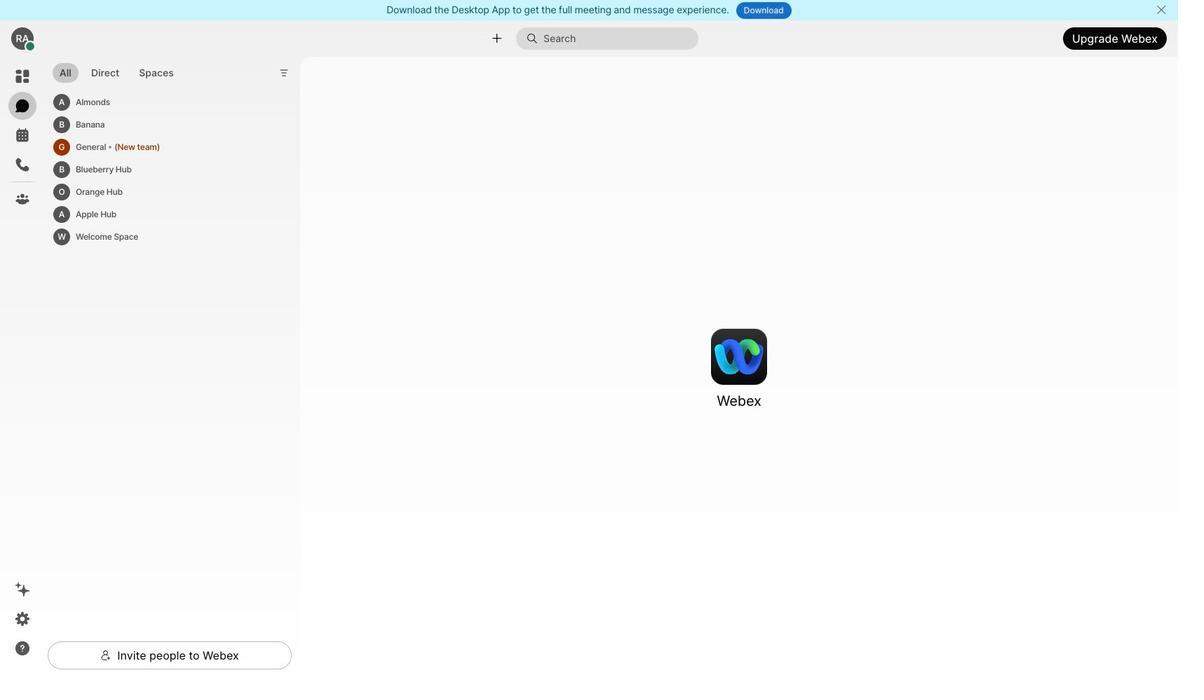 Task type: vqa. For each thing, say whether or not it's contained in the screenshot.
Create a space Image
no



Task type: locate. For each thing, give the bounding box(es) containing it.
tab list
[[49, 55, 184, 87]]

orange hub list item
[[51, 181, 281, 203]]

cancel_16 image
[[1156, 4, 1167, 15]]

navigation
[[0, 57, 45, 676]]

banana list item
[[51, 113, 281, 136]]



Task type: describe. For each thing, give the bounding box(es) containing it.
almonds list item
[[51, 91, 281, 113]]

(new team) element
[[114, 139, 160, 155]]

welcome space list item
[[51, 226, 281, 248]]

general list item
[[51, 136, 281, 158]]

blueberry hub list item
[[51, 158, 281, 181]]

webex tab list
[[8, 62, 36, 213]]

apple hub list item
[[51, 203, 281, 226]]



